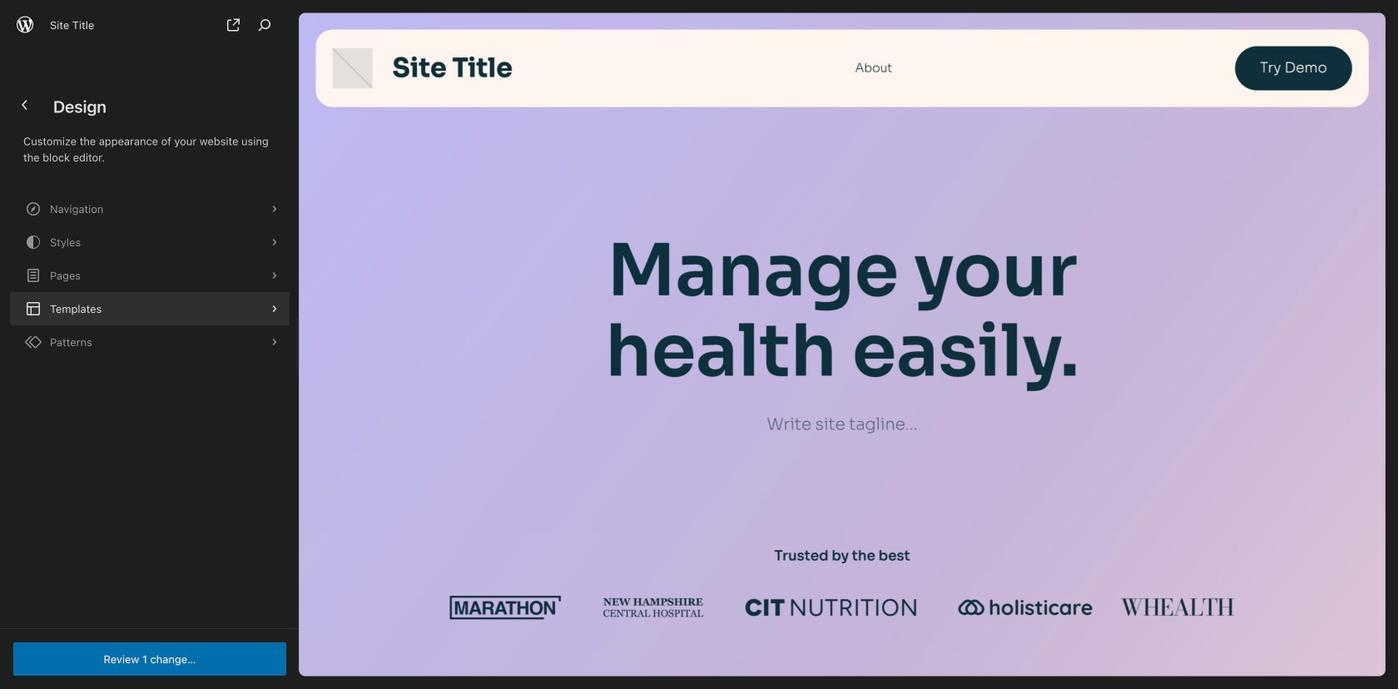 Task type: vqa. For each thing, say whether or not it's contained in the screenshot.
LIST at the left of page
yes



Task type: locate. For each thing, give the bounding box(es) containing it.
list
[[10, 192, 290, 359]]

list item
[[10, 292, 290, 326]]



Task type: describe. For each thing, give the bounding box(es) containing it.
go to the dashboard image
[[15, 95, 35, 115]]

open command palette image
[[255, 15, 275, 35]]

view site (opens in a new tab) image
[[224, 15, 244, 35]]



